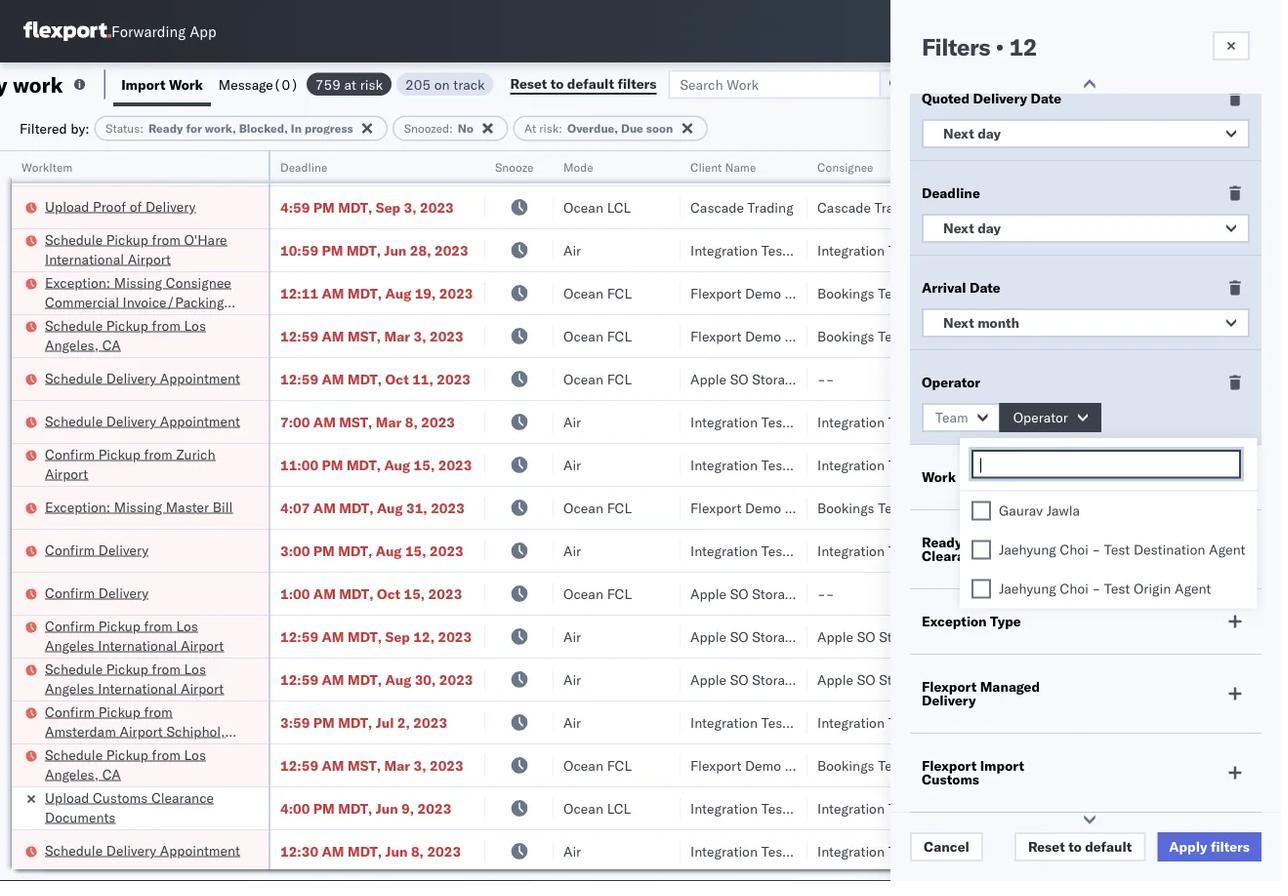 Task type: vqa. For each thing, say whether or not it's contained in the screenshot.
8:30 related to Schedule Delivery Appointment
no



Task type: describe. For each thing, give the bounding box(es) containing it.
status
[[106, 121, 140, 136]]

12:11
[[280, 285, 318, 302]]

6 ocean from the top
[[563, 585, 603, 602]]

1 vertical spatial work
[[922, 469, 956, 486]]

angeles for schedule pickup from los angeles international airport
[[45, 680, 94, 697]]

mst, down 12:59 am mdt, oct 11, 2023
[[339, 414, 372, 431]]

5 ocean fcl from the top
[[563, 585, 632, 602]]

airport inside schedule pickup from o'hare international airport
[[128, 250, 171, 268]]

3 ocean fcl from the top
[[563, 371, 632, 388]]

client name
[[690, 160, 756, 174]]

1 vertical spatial deadline
[[922, 185, 980, 202]]

2 schedule from the top
[[45, 317, 103, 334]]

exception: missing consignee commercial invoice/packing list link
[[45, 273, 243, 330]]

6 schedule from the top
[[45, 746, 103, 764]]

2023 for 7:00 schedule delivery appointment link
[[421, 414, 455, 431]]

1 ocean from the top
[[563, 199, 603, 216]]

snooze
[[495, 160, 533, 174]]

from for the confirm pickup from los angeles international airport "link"
[[144, 618, 173, 635]]

reset to default button
[[1014, 833, 1146, 862]]

id
[[1038, 160, 1049, 174]]

from for confirm pickup from amsterdam airport schiphol, haarlemmermeer, netherlands link
[[144, 704, 173, 721]]

sep for 3,
[[376, 199, 400, 216]]

workitem button
[[12, 155, 249, 175]]

ready inside ready for customs clearance
[[922, 534, 962, 551]]

pm for 4:00
[[313, 800, 335, 817]]

3 confirm from the top
[[45, 584, 95, 601]]

1 next day button from the top
[[922, 119, 1250, 148]]

integration for 11:00 pm mdt, aug 15, 2023
[[817, 456, 885, 474]]

mdt, for 12:30 am mdt, jun 8, 2023
[[348, 843, 382, 860]]

am right 12:30
[[322, 843, 344, 860]]

forwarding app
[[111, 22, 216, 41]]

deadline inside button
[[280, 160, 327, 174]]

-- for 1:00 am mdt, oct 15, 2023
[[817, 585, 834, 602]]

storage for 12:59 am mdt, oct 11, 2023
[[752, 371, 799, 388]]

ocean lcl for 4:00 pm mdt, jun 9, 2023
[[563, 800, 631, 817]]

2377570
[[1086, 542, 1145, 560]]

schedule delivery appointment link for 12:59
[[45, 369, 240, 388]]

haarlemmermeer,
[[45, 743, 156, 760]]

acti
[[1257, 76, 1281, 93]]

8 resize handle column header from the left
[[1246, 151, 1269, 882]]

swarovski
[[985, 242, 1047, 259]]

pickup for confirm pickup from zurich airport button
[[98, 446, 140, 463]]

karl for 4:00 pm mdt, jun 9, 2023
[[985, 800, 1010, 817]]

air for 7:00 am mst, mar 11, 2023
[[563, 156, 581, 173]]

gaurav
[[999, 502, 1043, 519]]

3 : from the left
[[559, 121, 562, 136]]

appointment for 12:30 am mdt, jun 8, 2023
[[160, 842, 240, 859]]

1 ca from the top
[[102, 336, 121, 353]]

upload customs clearance documents link for 4:00 pm mdt, jun 9, 2023
[[45, 788, 243, 828]]

am down 3:59 pm mdt, jul 2, 2023
[[322, 757, 344, 774]]

flex
[[1013, 160, 1034, 174]]

205 on track
[[405, 76, 485, 93]]

flex- for 1:00 am mdt, oct 15, 2023
[[1044, 585, 1086, 602]]

0 horizontal spatial filters
[[617, 75, 657, 92]]

2 ocean from the top
[[563, 285, 603, 302]]

ag down gaurav
[[1009, 542, 1027, 560]]

i for 7:00 am mst, mar 11, 2023
[[1281, 156, 1281, 173]]

1 ocean fcl from the top
[[563, 285, 632, 302]]

o'hare
[[184, 231, 227, 248]]

flex id button
[[1003, 155, 1140, 175]]

flexport import customs
[[922, 758, 1024, 788]]

8 ocean from the top
[[563, 800, 603, 817]]

import inside "button"
[[121, 76, 165, 93]]

reset to default
[[1028, 839, 1132, 856]]

1 fcl from the top
[[607, 285, 632, 302]]

shanghai for 12:59 am mdt, aug 30, 2023
[[1169, 671, 1227, 688]]

from for schedule pickup from los angeles international airport link
[[152, 661, 181, 678]]

apply filters button
[[1157, 833, 1262, 862]]

ag left for
[[882, 542, 900, 560]]

pickup for second schedule pickup from los angeles, ca button
[[106, 746, 148, 764]]

exception: for exception: missing master bill
[[45, 498, 110, 516]]

am up 12:59 am mdt, oct 11, 2023
[[322, 328, 344, 345]]

8, for jun
[[411, 843, 424, 860]]

2 fcl from the top
[[607, 328, 632, 345]]

am up 11:00
[[313, 414, 336, 431]]

upload for 7:00 am mst, mar 11, 2023
[[45, 145, 89, 162]]

jun for 8,
[[385, 843, 408, 860]]

account for 12:30 am mdt, jun 8, 2023
[[918, 843, 969, 860]]

schedule pickup from o'hare international airport
[[45, 231, 227, 268]]

2 next day from the top
[[943, 220, 1001, 237]]

flex-2166988 for 7:00 am mst, mar 8, 2023
[[1044, 414, 1145, 431]]

not for 1:00 am mdt, oct 15, 2023
[[835, 585, 862, 602]]

12:59 am mdt, sep 12, 2023
[[280, 628, 472, 645]]

2,
[[397, 714, 410, 731]]

9,
[[401, 800, 414, 817]]

mdt, for 4:00 pm mdt, jun 9, 2023
[[338, 800, 372, 817]]

759 at risk
[[315, 76, 383, 93]]

mdt, for 3:00 pm mdt, aug 15, 2023
[[338, 542, 372, 560]]

upload proof of delivery link
[[45, 197, 196, 216]]

hong kong for 1:00 am mdt, oct 15, 2023
[[1169, 585, 1237, 602]]

3, for flex-1911466
[[414, 328, 426, 345]]

managed
[[980, 679, 1040, 696]]

ag left work item type
[[882, 456, 900, 474]]

work,
[[205, 121, 236, 136]]

next for arrival date
[[943, 314, 974, 332]]

1 angeles, from the top
[[45, 336, 99, 353]]

schedule delivery appointment link for 12:30
[[45, 841, 240, 861]]

2 confirm delivery button from the top
[[45, 583, 149, 605]]

consignee inside 'button'
[[817, 160, 873, 174]]

12:30
[[280, 843, 318, 860]]

demo for schedule pickup from los angeles, ca link for second schedule pickup from los angeles, ca button from the bottom
[[745, 328, 781, 345]]

name
[[725, 160, 756, 174]]

demo for exception: missing consignee commercial invoice/packing list link
[[745, 285, 781, 302]]

integration test account - karl lagerfeld for 4:00 pm mdt, jun 9, 2023
[[817, 800, 1071, 817]]

am right "1:00"
[[313, 585, 336, 602]]

1 day from the top
[[978, 125, 1001, 142]]

mst, up 12:59 am mdt, oct 11, 2023
[[348, 328, 381, 345]]

2 ca from the top
[[102, 766, 121, 783]]

departure port button
[[1159, 155, 1281, 175]]

10:59
[[280, 242, 318, 259]]

0 vertical spatial type
[[992, 469, 1023, 486]]

angeles for confirm pickup from los angeles international airport
[[45, 637, 94, 654]]

1 horizontal spatial risk
[[539, 121, 559, 136]]

3:00
[[280, 542, 310, 560]]

1 vertical spatial type
[[990, 613, 1021, 630]]

6 fcl from the top
[[607, 757, 632, 774]]

exception: for exception: missing consignee commercial invoice/packing list
[[45, 274, 110, 291]]

6 ocean fcl from the top
[[563, 757, 632, 774]]

2023 for exception: missing consignee commercial invoice/packing list link
[[439, 285, 473, 302]]

gaurav jawla
[[999, 502, 1080, 519]]

0 horizontal spatial risk
[[360, 76, 383, 93]]

: for snoozed
[[449, 121, 453, 136]]

flexport managed delivery
[[922, 679, 1040, 709]]

choi for origin
[[1060, 580, 1089, 598]]

hong for 1:00 am mdt, oct 15, 2023
[[1169, 585, 1202, 602]]

schedule pickup from los angeles, ca for schedule pickup from los angeles, ca link for second schedule pickup from los angeles, ca button from the bottom
[[45, 317, 206, 353]]

am down progress
[[313, 156, 336, 173]]

4 ocean fcl from the top
[[563, 499, 632, 517]]

ag right item
[[1009, 456, 1027, 474]]

customs down status
[[93, 145, 148, 162]]

os
[[1226, 24, 1245, 39]]

lagerfeld for 7:00 am mst, mar 11, 2023
[[1013, 156, 1071, 173]]

confirm delivery link for second confirm delivery button from the bottom
[[45, 540, 149, 560]]

3 fcl from the top
[[607, 371, 632, 388]]

5 12:59 from the top
[[280, 757, 318, 774]]

file exception
[[992, 76, 1083, 93]]

progress
[[305, 121, 353, 136]]

trading for cascade trading
[[748, 199, 794, 216]]

apple so storage (do not use) for 12:59 am mdt, aug 30, 2023
[[690, 671, 901, 688]]

ready for customs clearance
[[922, 534, 1048, 565]]

flexport inside flexport managed delivery
[[922, 679, 977, 696]]

apply
[[1169, 839, 1207, 856]]

upload inside 'upload proof of delivery' link
[[45, 198, 89, 215]]

flex- for 12:59 am mst, mar 3, 2023
[[1044, 328, 1086, 345]]

schedule pickup from los angeles international airport
[[45, 661, 224, 697]]

2166988 for 7:00 am mst, mar 8, 2023
[[1086, 414, 1145, 431]]

2023 down snoozed : no
[[430, 156, 464, 173]]

2 vertical spatial 3,
[[414, 757, 426, 774]]

shanghai, china for flex-2132512
[[1169, 800, 1271, 817]]

flex-2171354
[[1044, 843, 1145, 860]]

clearance for air
[[151, 145, 214, 162]]

lagerfeld for 12:30 am mdt, jun 8, 2023
[[1013, 843, 1071, 860]]

documents for 4:00
[[45, 809, 116, 826]]

use) for 12:59 am mdt, sep 12, 2023
[[866, 628, 901, 645]]

am up "7:00 am mst, mar 8, 2023" on the left top of the page
[[322, 371, 344, 388]]

am up 3:59 pm mdt, jul 2, 2023
[[322, 671, 344, 688]]

4 ocean from the top
[[563, 371, 603, 388]]

1 next from the top
[[943, 125, 974, 142]]

reset to default filters
[[510, 75, 657, 92]]

am down 1:00 am mdt, oct 15, 2023
[[322, 628, 344, 645]]

confirm pickup from los angeles international airport button
[[45, 617, 243, 658]]

1 12:59 from the top
[[280, 328, 318, 345]]

batch
[[1216, 76, 1254, 93]]

3 flexport demo consignee from the top
[[690, 499, 850, 517]]

ltd.
[[924, 199, 948, 216]]

confirm pickup from amsterdam airport schiphol, haarlemmermeer, netherlands button
[[45, 703, 243, 760]]

12:59 am mst, mar 3, 2023 for second schedule pickup from los angeles, ca button from the bottom
[[280, 328, 464, 345]]

7 ocean from the top
[[563, 757, 603, 774]]

1:00 am mdt, oct 15, 2023
[[280, 585, 462, 602]]

1 horizontal spatial filters
[[1211, 839, 1250, 856]]

international for schedule
[[98, 680, 177, 697]]

am right 4:07
[[313, 499, 336, 517]]

mst, up 4:59 pm mdt, sep 3, 2023
[[339, 156, 372, 173]]

apple so storage (do not use) for 12:59 am mdt, sep 12, 2023
[[690, 628, 901, 645]]

client name button
[[681, 155, 788, 175]]

2 next day button from the top
[[922, 214, 1250, 243]]

1 confirm delivery button from the top
[[45, 540, 149, 562]]

jawla
[[1046, 502, 1080, 519]]

next for deadline
[[943, 220, 974, 237]]

3 schedule from the top
[[45, 370, 103, 387]]

4:59
[[280, 199, 310, 216]]

airport inside confirm pickup from amsterdam airport schiphol, haarlemmermeer, netherlands
[[120, 723, 163, 740]]

cancel
[[924, 839, 969, 856]]

invoice/packing
[[123, 293, 224, 311]]

2 flexport demo consignee from the top
[[690, 328, 850, 345]]

schedule pickup from los angeles international airport link
[[45, 660, 243, 699]]

upload customs clearance documents link for 7:00 am mst, mar 11, 2023
[[45, 144, 243, 183]]

import work button
[[113, 62, 211, 106]]

due
[[621, 121, 643, 136]]

759
[[315, 76, 341, 93]]

shanghai for 7:00 am mst, mar 11, 2023
[[1169, 156, 1227, 173]]

i for 7:00 am mst, mar 8, 2023
[[1281, 414, 1281, 431]]

pickup for schedule pickup from los angeles international airport button at the left bottom of the page
[[106, 661, 148, 678]]

0 horizontal spatial operator
[[922, 374, 980, 391]]

7:00 am mst, mar 8, 2023
[[280, 414, 455, 431]]

appointment for 12:59 am mdt, oct 11, 2023
[[160, 370, 240, 387]]

8, for mar
[[405, 414, 418, 431]]

flex-2132512
[[1044, 800, 1145, 817]]

overdue,
[[567, 121, 618, 136]]

apple for 12:59 am mdt, aug 30, 2023
[[690, 671, 726, 688]]

status : ready for work, blocked, in progress
[[106, 121, 353, 136]]

2023 for schedule pickup from los angeles, ca link related to second schedule pickup from los angeles, ca button
[[430, 757, 464, 774]]

os button
[[1213, 9, 1258, 54]]

4:59 pm mdt, sep 3, 2023
[[280, 199, 454, 216]]

am right "12:11"
[[322, 285, 344, 302]]

lagerfeld for 3:59 pm mdt, jul 2, 2023
[[1013, 714, 1071, 731]]

2023 up 28,
[[420, 199, 454, 216]]

4:07 am mdt, aug 31, 2023
[[280, 499, 465, 517]]

clearance for ocean lcl
[[151, 789, 214, 807]]

upload for 4:00 pm mdt, jun 9, 2023
[[45, 789, 89, 807]]

3 resize handle column header from the left
[[530, 151, 554, 882]]

list
[[45, 313, 68, 330]]

consignee button
[[808, 155, 983, 175]]

pudong for 12:59 am mdt, sep 12, 2023
[[1230, 628, 1277, 645]]

confirm pickup from amsterdam airport schiphol, haarlemmermeer, netherlands
[[45, 704, 236, 760]]

integration for 12:30 am mdt, jun 8, 2023
[[817, 843, 885, 860]]

2 ocean fcl from the top
[[563, 328, 632, 345]]

3:59
[[280, 714, 310, 731]]

hong kong for 12:59 am mdt, oct 11, 2023
[[1169, 371, 1237, 388]]

schedule delivery appointment link for 7:00
[[45, 412, 240, 431]]

confirm pickup from los angeles international airport
[[45, 618, 224, 654]]

lagerfeld for 4:00 pm mdt, jun 9, 2023
[[1013, 800, 1071, 817]]

exception type
[[922, 613, 1021, 630]]

bill
[[213, 498, 233, 516]]

batch acti button
[[1185, 70, 1281, 99]]

upload proof of delivery button
[[45, 197, 196, 218]]

(0)
[[273, 76, 299, 93]]

workitem
[[21, 160, 73, 174]]

schedule inside schedule pickup from o'hare international airport
[[45, 231, 103, 248]]

yantian
[[1169, 199, 1215, 216]]

3 ocean from the top
[[563, 328, 603, 345]]

exception
[[1019, 76, 1083, 93]]

exception: missing consignee commercial invoice/packing list
[[45, 274, 231, 330]]

exception
[[922, 613, 987, 630]]

apple so storage (do not use) for 12:59 am mdt, oct 11, 2023
[[690, 371, 901, 388]]

flex-2166988 for 7:00 am mst, mar 11, 2023
[[1044, 156, 1145, 173]]

team button
[[922, 403, 1002, 433]]



Task type: locate. For each thing, give the bounding box(es) containing it.
so
[[730, 371, 749, 388], [730, 585, 749, 602], [730, 628, 749, 645], [857, 628, 875, 645], [730, 671, 749, 688], [857, 671, 875, 688]]

deadline
[[280, 160, 327, 174], [922, 185, 980, 202]]

2 2166988 from the top
[[1086, 414, 1145, 431]]

ca down exception: missing consignee commercial invoice/packing list
[[102, 336, 121, 353]]

1 schedule from the top
[[45, 231, 103, 248]]

storage for 12:59 am mdt, sep 12, 2023
[[752, 628, 799, 645]]

from up schedule pickup from los angeles international airport link
[[144, 618, 173, 635]]

mdt, down "4:00 pm mdt, jun 9, 2023"
[[348, 843, 382, 860]]

1 air from the top
[[563, 156, 581, 173]]

0 vertical spatial sep
[[376, 199, 400, 216]]

1 flexport demo consignee from the top
[[690, 285, 850, 302]]

not
[[835, 371, 862, 388], [835, 585, 862, 602], [835, 628, 862, 645], [962, 628, 989, 645], [835, 671, 862, 688], [962, 671, 989, 688]]

0 horizontal spatial ready
[[148, 121, 183, 136]]

1 vertical spatial missing
[[114, 498, 162, 516]]

reset to default filters button
[[499, 70, 668, 99]]

1 vertical spatial sep
[[385, 628, 410, 645]]

angeles up schedule pickup from los angeles international airport
[[45, 637, 94, 654]]

None checkbox
[[972, 540, 991, 560]]

flex-2166988 down flex-1911466
[[1044, 414, 1145, 431]]

confirm delivery for second confirm delivery button from the bottom
[[45, 541, 149, 559]]

1 kong from the top
[[1205, 371, 1237, 388]]

airport inside "confirm pickup from zurich airport"
[[45, 465, 88, 482]]

pm for 11:00
[[322, 456, 343, 474]]

1 schedule delivery appointment link from the top
[[45, 369, 240, 388]]

soon
[[646, 121, 673, 136]]

0 vertical spatial angeles,
[[45, 336, 99, 353]]

appointment for 7:00 am mst, mar 8, 2023
[[160, 413, 240, 430]]

actions
[[1223, 160, 1263, 174]]

next day button down flex id "button"
[[922, 214, 1250, 243]]

12:59
[[280, 328, 318, 345], [280, 371, 318, 388], [280, 628, 318, 645], [280, 671, 318, 688], [280, 757, 318, 774]]

0 vertical spatial hong
[[1169, 371, 1202, 388]]

flex- for 3:00 pm mdt, aug 15, 2023
[[1044, 542, 1086, 560]]

1 integration test account - karl lagerfeld from the top
[[817, 156, 1071, 173]]

2 bookings from the top
[[817, 328, 874, 345]]

confirm delivery button up confirm pickup from los angeles international airport
[[45, 583, 149, 605]]

next inside button
[[943, 314, 974, 332]]

1 vertical spatial flex-2166988
[[1044, 414, 1145, 431]]

pm right 3:00
[[313, 542, 335, 560]]

1 vertical spatial exception:
[[45, 498, 110, 516]]

deadline button
[[270, 155, 466, 175]]

(do for 12:59 am mdt, oct 11, 2023
[[803, 371, 831, 388]]

use) for 12:59 am mdt, oct 11, 2023
[[866, 371, 901, 388]]

0 vertical spatial next day
[[943, 125, 1001, 142]]

(do for 12:59 am mdt, sep 12, 2023
[[803, 628, 831, 645]]

lagerfeld up flex-2124373
[[1013, 156, 1071, 173]]

import work
[[121, 76, 203, 93]]

integration test account - karl lagerfeld for 7:00 am mst, mar 8, 2023
[[817, 414, 1071, 431]]

flex-1911466 button
[[1013, 323, 1149, 350], [1013, 323, 1149, 350]]

1 vertical spatial next
[[943, 220, 974, 237]]

0 vertical spatial flex-2166988
[[1044, 156, 1145, 173]]

schedule pickup from los angeles, ca link
[[45, 316, 243, 355], [45, 746, 243, 785]]

confirm delivery down exception: missing master bill button at bottom
[[45, 541, 149, 559]]

15, for 3:00 pm mdt, aug 15, 2023
[[405, 542, 426, 560]]

1 schedule pickup from los angeles, ca button from the top
[[45, 316, 243, 357]]

1 vertical spatial upload customs clearance documents
[[45, 789, 214, 826]]

flexport inside flexport import customs
[[922, 758, 977, 775]]

jaehyung choi - test origin agent
[[999, 580, 1211, 598]]

0 vertical spatial reset
[[510, 75, 547, 92]]

0 vertical spatial confirm delivery button
[[45, 540, 149, 562]]

1 vertical spatial jaehyung
[[999, 580, 1056, 598]]

2 schedule pickup from los angeles, ca link from the top
[[45, 746, 243, 785]]

2 schedule pickup from los angeles, ca button from the top
[[45, 746, 243, 787]]

jun for 9,
[[376, 800, 398, 817]]

not for 12:59 am mdt, oct 11, 2023
[[835, 371, 862, 388]]

2 shanghai, from the top
[[1169, 800, 1231, 817]]

7:00 for 7:00 am mst, mar 8, 2023
[[280, 414, 310, 431]]

angeles inside schedule pickup from los angeles international airport
[[45, 680, 94, 697]]

type right exception
[[990, 613, 1021, 630]]

upload customs clearance documents down status
[[45, 145, 214, 182]]

1 vertical spatial import
[[980, 758, 1024, 775]]

air for 12:59 am mdt, sep 12, 2023
[[563, 628, 581, 645]]

2 -- from the top
[[817, 585, 834, 602]]

bookings test consignee down work item type
[[817, 499, 973, 517]]

pickup down amsterdam
[[106, 746, 148, 764]]

3, down the 19,
[[414, 328, 426, 345]]

confirm delivery link for 2nd confirm delivery button from the top
[[45, 583, 149, 603]]

0 vertical spatial exception:
[[45, 274, 110, 291]]

1 vertical spatial ca
[[102, 766, 121, 783]]

1 vertical spatial date
[[970, 279, 1001, 296]]

0 vertical spatial schedule delivery appointment link
[[45, 369, 240, 388]]

agent for jaehyung choi - test origin agent
[[1175, 580, 1211, 598]]

confirm inside "confirm pickup from zurich airport"
[[45, 446, 95, 463]]

exception: down "confirm pickup from zurich airport"
[[45, 498, 110, 516]]

mar up 4:59 pm mdt, sep 3, 2023
[[376, 156, 402, 173]]

hong kong down destination
[[1169, 585, 1237, 602]]

0 horizontal spatial :
[[140, 121, 143, 136]]

2 upload customs clearance documents link from the top
[[45, 788, 243, 828]]

0 vertical spatial 2166988
[[1086, 156, 1145, 173]]

2 day from the top
[[978, 220, 1001, 237]]

2 hong from the top
[[1169, 585, 1202, 602]]

0 vertical spatial import
[[121, 76, 165, 93]]

apple for 12:59 am mdt, oct 11, 2023
[[690, 371, 726, 388]]

2 : from the left
[[449, 121, 453, 136]]

not for 12:59 am mdt, aug 30, 2023
[[835, 671, 862, 688]]

angeles,
[[45, 336, 99, 353], [45, 766, 99, 783]]

pickup inside confirm pickup from los angeles international airport
[[98, 618, 140, 635]]

2124373
[[1086, 199, 1145, 216]]

am
[[313, 156, 336, 173], [322, 285, 344, 302], [322, 328, 344, 345], [322, 371, 344, 388], [313, 414, 336, 431], [313, 499, 336, 517], [313, 585, 336, 602], [322, 628, 344, 645], [322, 671, 344, 688], [322, 757, 344, 774], [322, 843, 344, 860]]

apple
[[690, 371, 726, 388], [690, 585, 726, 602], [690, 628, 726, 645], [817, 628, 853, 645], [690, 671, 726, 688], [817, 671, 853, 688]]

air for 10:59 pm mdt, jun 28, 2023
[[563, 242, 581, 259]]

shanghai, up apply filters at the bottom of the page
[[1169, 800, 1231, 817]]

from down schiphol,
[[152, 746, 181, 764]]

10 flex- from the top
[[1044, 800, 1086, 817]]

from left the o'hare
[[152, 231, 181, 248]]

ocean lcl
[[563, 199, 631, 216], [563, 800, 631, 817]]

0 horizontal spatial reset
[[510, 75, 547, 92]]

pickup inside schedule pickup from o'hare international airport
[[106, 231, 148, 248]]

jaehyung down gaurav
[[999, 541, 1056, 559]]

los for confirm pickup from los angeles international airport button
[[176, 618, 198, 635]]

schedule delivery appointment
[[45, 370, 240, 387], [45, 413, 240, 430], [45, 842, 240, 859]]

1 vertical spatial schedule delivery appointment button
[[45, 412, 240, 433]]

next down ltd.
[[943, 220, 974, 237]]

airport inside schedule pickup from los angeles international airport
[[181, 680, 224, 697]]

work left item
[[922, 469, 956, 486]]

so for 12:59 am mdt, oct 11, 2023
[[730, 371, 749, 388]]

2 shanghai from the top
[[1169, 414, 1227, 431]]

2 confirm delivery from the top
[[45, 584, 149, 601]]

2 12:59 from the top
[[280, 371, 318, 388]]

demo for schedule pickup from los angeles, ca link related to second schedule pickup from los angeles, ca button
[[745, 757, 781, 774]]

1 appointment from the top
[[160, 370, 240, 387]]

1 2166988 from the top
[[1086, 156, 1145, 173]]

0 horizontal spatial import
[[121, 76, 165, 93]]

operator inside button
[[1013, 409, 1068, 426]]

pickup inside schedule pickup from los angeles international airport
[[106, 661, 148, 678]]

jun down "9,"
[[385, 843, 408, 860]]

2 angeles, from the top
[[45, 766, 99, 783]]

12:59 am mst, mar 3, 2023
[[280, 328, 464, 345], [280, 757, 464, 774]]

day down quoted delivery date
[[978, 125, 1001, 142]]

los inside schedule pickup from los angeles international airport
[[184, 661, 206, 678]]

default up overdue,
[[567, 75, 614, 92]]

5 fcl from the top
[[607, 585, 632, 602]]

account for 11:00 pm mdt, aug 15, 2023
[[918, 456, 969, 474]]

international up schedule pickup from los angeles international airport
[[98, 637, 177, 654]]

karl for 12:30 am mdt, jun 8, 2023
[[985, 843, 1010, 860]]

2 shanghai pudong i from the top
[[1169, 414, 1281, 431]]

agent right origin
[[1175, 580, 1211, 598]]

2023 right 28,
[[434, 242, 468, 259]]

pickup down commercial
[[106, 317, 148, 334]]

pickup for second schedule pickup from los angeles, ca button from the bottom
[[106, 317, 148, 334]]

flex-
[[1044, 156, 1086, 173], [1044, 199, 1086, 216], [1044, 242, 1086, 259], [1044, 328, 1086, 345], [1044, 414, 1086, 431], [1044, 499, 1086, 517], [1044, 542, 1086, 560], [1044, 585, 1086, 602], [1044, 714, 1086, 731], [1044, 800, 1086, 817], [1044, 843, 1086, 860]]

2166988 down 1911466
[[1086, 414, 1145, 431]]

next month button
[[922, 309, 1250, 338]]

upload down filtered by:
[[45, 145, 89, 162]]

china for 1919146
[[1235, 499, 1271, 517]]

mdt, up 1:00 am mdt, oct 15, 2023
[[338, 542, 372, 560]]

pickup up exception: missing master bill
[[98, 446, 140, 463]]

1 vertical spatial operator
[[1013, 409, 1068, 426]]

list box containing gaurav jawla
[[960, 492, 1257, 609]]

5 ocean from the top
[[563, 499, 603, 517]]

cascade trading
[[690, 199, 794, 216]]

snoozed
[[404, 121, 449, 136]]

hong
[[1169, 371, 1202, 388], [1169, 585, 1202, 602]]

1 vertical spatial --
[[817, 585, 834, 602]]

2023 for 12:30's schedule delivery appointment link
[[427, 843, 461, 860]]

0 vertical spatial confirm delivery link
[[45, 540, 149, 560]]

1 7:00 from the top
[[280, 156, 310, 173]]

0 vertical spatial upload customs clearance documents link
[[45, 144, 243, 183]]

mst, down 3:59 pm mdt, jul 2, 2023
[[348, 757, 381, 774]]

from for schedule pickup from o'hare international airport link
[[152, 231, 181, 248]]

2023 right 31,
[[431, 499, 465, 517]]

11, up "7:00 am mst, mar 8, 2023" on the left top of the page
[[412, 371, 433, 388]]

1 schedule delivery appointment button from the top
[[45, 369, 240, 390]]

mdt, for 12:59 am mdt, aug 30, 2023
[[348, 671, 382, 688]]

schedule inside schedule pickup from los angeles international airport
[[45, 661, 103, 678]]

1 shanghai, from the top
[[1169, 499, 1231, 517]]

0 vertical spatial 8,
[[405, 414, 418, 431]]

customs inside flexport import customs
[[922, 771, 979, 788]]

2 schedule delivery appointment button from the top
[[45, 412, 240, 433]]

aug
[[385, 285, 411, 302], [384, 456, 410, 474], [377, 499, 403, 517], [376, 542, 402, 560], [385, 671, 411, 688]]

2 vertical spatial next
[[943, 314, 974, 332]]

2023 right the "2,"
[[413, 714, 447, 731]]

oct
[[385, 371, 409, 388], [377, 585, 400, 602]]

0 vertical spatial hong kong
[[1169, 371, 1237, 388]]

shanghai pudong i
[[1169, 156, 1281, 173], [1169, 414, 1281, 431], [1169, 628, 1281, 645], [1169, 671, 1281, 688]]

8, down "9,"
[[411, 843, 424, 860]]

shanghai, china up destination
[[1169, 499, 1271, 517]]

shanghai pudong i for 12:59 am mdt, sep 12, 2023
[[1169, 628, 1281, 645]]

angeles inside confirm pickup from los angeles international airport
[[45, 637, 94, 654]]

karl for 7:00 am mst, mar 8, 2023
[[985, 414, 1010, 431]]

2 confirm from the top
[[45, 541, 95, 559]]

cancel button
[[910, 833, 983, 862]]

angeles up amsterdam
[[45, 680, 94, 697]]

0 horizontal spatial work
[[169, 76, 203, 93]]

mar
[[376, 156, 402, 173], [384, 328, 410, 345], [376, 414, 402, 431], [384, 757, 410, 774]]

i
[[1281, 156, 1281, 173], [1281, 414, 1281, 431], [1281, 628, 1281, 645], [1281, 671, 1281, 688]]

clearance inside ready for customs clearance
[[922, 548, 988, 565]]

None text field
[[978, 457, 1239, 474]]

4 bookings from the top
[[817, 757, 874, 774]]

4 demo from the top
[[745, 757, 781, 774]]

deadline down in
[[280, 160, 327, 174]]

1 choi from the top
[[1060, 541, 1089, 559]]

default inside the reset to default filters button
[[567, 75, 614, 92]]

2 shanghai, china from the top
[[1169, 800, 1271, 817]]

(do for 12:59 am mdt, aug 30, 2023
[[803, 671, 831, 688]]

1 ocean lcl from the top
[[563, 199, 631, 216]]

bookings test consignee for second schedule pickup from los angeles, ca button from the bottom
[[817, 328, 973, 345]]

sep for 12,
[[385, 628, 410, 645]]

4 karl from the top
[[985, 800, 1010, 817]]

upload left proof
[[45, 198, 89, 215]]

jaehyung for jaehyung choi - test origin agent
[[999, 580, 1056, 598]]

bookings test consignee for exception: missing consignee commercial invoice/packing list button
[[817, 285, 973, 302]]

schedule delivery appointment button for 12:30 am mdt, jun 8, 2023
[[45, 841, 240, 863]]

0 vertical spatial to
[[551, 75, 564, 92]]

missing inside exception: missing consignee commercial invoice/packing list
[[114, 274, 162, 291]]

confirm up exception: missing master bill
[[45, 446, 95, 463]]

3 integration test account - karl lagerfeld from the top
[[817, 714, 1071, 731]]

test
[[888, 156, 914, 173], [888, 242, 914, 259], [878, 285, 904, 302], [878, 328, 904, 345], [888, 414, 914, 431], [761, 456, 787, 474], [888, 456, 914, 474], [878, 499, 904, 517], [1104, 541, 1130, 559], [761, 542, 787, 560], [888, 542, 914, 560], [1104, 580, 1130, 598], [888, 714, 914, 731], [878, 757, 904, 774], [888, 800, 914, 817], [888, 843, 914, 860]]

integration for 7:00 am mst, mar 11, 2023
[[817, 156, 885, 173]]

0 vertical spatial date
[[1031, 90, 1062, 107]]

1 china from the top
[[1235, 499, 1271, 517]]

shanghai, china up apply filters at the bottom of the page
[[1169, 800, 1271, 817]]

date right file
[[1031, 90, 1062, 107]]

operator button
[[1000, 403, 1101, 433]]

ningbo
[[1169, 328, 1213, 345]]

4 i from the top
[[1281, 671, 1281, 688]]

1 vertical spatial china
[[1235, 800, 1271, 817]]

from inside schedule pickup from los angeles international airport
[[152, 661, 181, 678]]

arrival date
[[922, 279, 1001, 296]]

upload customs clearance documents for 4:00 pm mdt, jun 9, 2023
[[45, 789, 214, 826]]

2 flex-2166988 from the top
[[1044, 414, 1145, 431]]

0 horizontal spatial cascade
[[690, 199, 744, 216]]

operator up team
[[922, 374, 980, 391]]

account
[[918, 156, 969, 173], [918, 242, 969, 259], [918, 414, 969, 431], [791, 456, 842, 474], [918, 456, 969, 474], [791, 542, 842, 560], [918, 542, 969, 560], [918, 714, 969, 731], [918, 800, 969, 817], [918, 843, 969, 860]]

1 vertical spatial to
[[1068, 839, 1082, 856]]

air for 12:59 am mdt, aug 30, 2023
[[563, 671, 581, 688]]

0 vertical spatial angeles
[[45, 637, 94, 654]]

from down schedule pickup from los angeles international airport button at the left bottom of the page
[[144, 704, 173, 721]]

exception: missing consignee commercial invoice/packing list button
[[45, 273, 243, 330]]

flex-2166988 up flex-2124373
[[1044, 156, 1145, 173]]

3 pudong from the top
[[1230, 628, 1277, 645]]

mdt, down 4:59 pm mdt, sep 3, 2023
[[347, 242, 381, 259]]

los down schiphol,
[[184, 746, 206, 764]]

flexport. image
[[23, 21, 111, 41]]

from down invoice/packing
[[152, 317, 181, 334]]

schedule delivery appointment for 12:30 am mdt, jun 8, 2023
[[45, 842, 240, 859]]

0 vertical spatial oct
[[385, 371, 409, 388]]

2 angeles from the top
[[45, 680, 94, 697]]

2 kong from the top
[[1205, 585, 1237, 602]]

1 vertical spatial next day
[[943, 220, 1001, 237]]

so for 1:00 am mdt, oct 15, 2023
[[730, 585, 749, 602]]

airport up haarlemmermeer,
[[120, 723, 163, 740]]

upload customs clearance documents link down status
[[45, 144, 243, 183]]

pudong
[[1230, 156, 1277, 173], [1230, 414, 1277, 431], [1230, 628, 1277, 645], [1230, 671, 1277, 688]]

from inside confirm pickup from amsterdam airport schiphol, haarlemmermeer, netherlands
[[144, 704, 173, 721]]

flex-1919146
[[1044, 499, 1145, 517]]

bookings for second schedule pickup from los angeles, ca button
[[817, 757, 874, 774]]

schedule pickup from los angeles, ca for schedule pickup from los angeles, ca link related to second schedule pickup from los angeles, ca button
[[45, 746, 206, 783]]

netherlands
[[160, 743, 236, 760]]

customs
[[93, 145, 148, 162], [990, 534, 1048, 551], [922, 771, 979, 788], [93, 789, 148, 807]]

12:59 am mst, mar 3, 2023 up "4:00 pm mdt, jun 9, 2023"
[[280, 757, 464, 774]]

7:00 down in
[[280, 156, 310, 173]]

1 vertical spatial schedule delivery appointment
[[45, 413, 240, 430]]

delivery inside flexport managed delivery
[[922, 692, 976, 709]]

mdt, left jul
[[338, 714, 372, 731]]

1 karl from the top
[[985, 156, 1010, 173]]

airport inside confirm pickup from los angeles international airport
[[181, 637, 224, 654]]

flex-2177389
[[1044, 585, 1145, 602]]

0 vertical spatial deadline
[[280, 160, 327, 174]]

use)
[[866, 371, 901, 388], [866, 585, 901, 602], [866, 628, 901, 645], [993, 628, 1028, 645], [866, 671, 901, 688], [993, 671, 1028, 688]]

schedule pickup from los angeles international airport button
[[45, 660, 243, 701]]

confirm inside confirm pickup from los angeles international airport
[[45, 618, 95, 635]]

work inside "button"
[[169, 76, 203, 93]]

2 schedule pickup from los angeles, ca from the top
[[45, 746, 206, 783]]

customs down haarlemmermeer,
[[93, 789, 148, 807]]

4 pudong from the top
[[1230, 671, 1277, 688]]

5 karl from the top
[[985, 843, 1010, 860]]

1 lagerfeld from the top
[[1013, 156, 1071, 173]]

4 flexport demo consignee from the top
[[690, 757, 850, 774]]

los for second schedule pickup from los angeles, ca button from the bottom
[[184, 317, 206, 334]]

0 vertical spatial ocean lcl
[[563, 199, 631, 216]]

3:00 pm mdt, aug 15, 2023
[[280, 542, 464, 560]]

0 horizontal spatial date
[[970, 279, 1001, 296]]

airport up exception: missing consignee commercial invoice/packing list link
[[128, 250, 171, 268]]

missing inside exception: missing master bill link
[[114, 498, 162, 516]]

confirm inside confirm pickup from amsterdam airport schiphol, haarlemmermeer, netherlands
[[45, 704, 95, 721]]

3:59 pm mdt, jul 2, 2023
[[280, 714, 447, 731]]

pm for 3:59
[[313, 714, 335, 731]]

mar for 7:00 schedule delivery appointment link
[[376, 414, 402, 431]]

0 vertical spatial international
[[45, 250, 124, 268]]

2023 right 30,
[[439, 671, 473, 688]]

: right the at
[[559, 121, 562, 136]]

2 demo from the top
[[745, 328, 781, 345]]

pickup up schedule pickup from los angeles international airport
[[98, 618, 140, 635]]

1 vertical spatial 7:00
[[280, 414, 310, 431]]

aug for 4:07 am mdt, aug 31, 2023
[[377, 499, 403, 517]]

snoozed : no
[[404, 121, 473, 136]]

jun for 28,
[[384, 242, 407, 259]]

15,
[[414, 456, 435, 474], [405, 542, 426, 560], [404, 585, 425, 602]]

2 vertical spatial schedule delivery appointment button
[[45, 841, 240, 863]]

0 vertical spatial schedule delivery appointment
[[45, 370, 240, 387]]

1 vertical spatial schedule pickup from los angeles, ca button
[[45, 746, 243, 787]]

confirm delivery link
[[45, 540, 149, 560], [45, 583, 149, 603]]

12:59 up 3:59
[[280, 671, 318, 688]]

0 vertical spatial 11,
[[405, 156, 426, 173]]

to inside reset to default button
[[1068, 839, 1082, 856]]

1 horizontal spatial date
[[1031, 90, 1062, 107]]

2 vertical spatial schedule delivery appointment link
[[45, 841, 240, 861]]

use) for 12:59 am mdt, aug 30, 2023
[[866, 671, 901, 688]]

arrival
[[922, 279, 966, 296]]

2 vertical spatial jun
[[385, 843, 408, 860]]

confirm up confirm pickup from los angeles international airport
[[45, 584, 95, 601]]

next day
[[943, 125, 1001, 142], [943, 220, 1001, 237]]

flex- for 7:00 am mst, mar 8, 2023
[[1044, 414, 1086, 431]]

1 upload from the top
[[45, 145, 89, 162]]

12:59 am mdt, oct 11, 2023
[[280, 371, 471, 388]]

shanghai for 12:59 am mdt, sep 12, 2023
[[1169, 628, 1227, 645]]

default
[[567, 75, 614, 92], [1085, 839, 1132, 856]]

1 schedule delivery appointment from the top
[[45, 370, 240, 387]]

4 fcl from the top
[[607, 499, 632, 517]]

mst,
[[339, 156, 372, 173], [348, 328, 381, 345], [339, 414, 372, 431], [348, 757, 381, 774]]

aug left the 19,
[[385, 285, 411, 302]]

2221222
[[1086, 242, 1145, 259]]

los inside confirm pickup from los angeles international airport
[[176, 618, 198, 635]]

confirm delivery button down exception: missing master bill button at bottom
[[45, 540, 149, 562]]

consignee inside exception: missing consignee commercial invoice/packing list
[[166, 274, 231, 291]]

12:59 am mdt, aug 30, 2023
[[280, 671, 473, 688]]

3 schedule delivery appointment from the top
[[45, 842, 240, 859]]

customs up cancel
[[922, 771, 979, 788]]

account for 10:59 pm mdt, jun 28, 2023
[[918, 242, 969, 259]]

4 lagerfeld from the top
[[1013, 800, 1071, 817]]

1 horizontal spatial operator
[[1013, 409, 1068, 426]]

master
[[166, 498, 209, 516]]

flex-2124373 button
[[1013, 194, 1149, 221], [1013, 194, 1149, 221]]

pickup down upload proof of delivery button
[[106, 231, 148, 248]]

2 resize handle column header from the left
[[462, 151, 485, 882]]

0 vertical spatial risk
[[360, 76, 383, 93]]

3 bookings from the top
[[817, 499, 874, 517]]

jun left "9,"
[[376, 800, 398, 817]]

2 confirm delivery link from the top
[[45, 583, 149, 603]]

2166988 up '2124373'
[[1086, 156, 1145, 173]]

customs inside ready for customs clearance
[[990, 534, 1048, 551]]

1 horizontal spatial trading
[[874, 199, 920, 216]]

1 demo from the top
[[745, 285, 781, 302]]

1 -- from the top
[[817, 371, 834, 388]]

air for 7:00 am mst, mar 8, 2023
[[563, 414, 581, 431]]

jul
[[376, 714, 394, 731]]

3 upload from the top
[[45, 789, 89, 807]]

2 upload customs clearance documents from the top
[[45, 789, 214, 826]]

-- for 12:59 am mdt, oct 11, 2023
[[817, 371, 834, 388]]

1 vertical spatial lcl
[[607, 800, 631, 817]]

agent for jaehyung choi - test destination agent
[[1209, 541, 1245, 559]]

international inside schedule pickup from o'hare international airport
[[45, 250, 124, 268]]

1 vertical spatial 15,
[[405, 542, 426, 560]]

origin
[[1134, 580, 1171, 598]]

choi
[[1060, 541, 1089, 559], [1060, 580, 1089, 598]]

6 flex- from the top
[[1044, 499, 1086, 517]]

documents up proof
[[45, 165, 116, 182]]

account for 3:59 pm mdt, jul 2, 2023
[[918, 714, 969, 731]]

Search Shipments (/) text field
[[907, 17, 1096, 46]]

1 flex- from the top
[[1044, 156, 1086, 173]]

blocked,
[[239, 121, 288, 136]]

2023 down 4:07 am mdt, aug 31, 2023
[[430, 542, 464, 560]]

account for 4:00 pm mdt, jun 9, 2023
[[918, 800, 969, 817]]

2 7:00 from the top
[[280, 414, 310, 431]]

1 horizontal spatial reset
[[1028, 839, 1065, 856]]

resize handle column header for consignee
[[979, 151, 1003, 882]]

to for reset to default filters
[[551, 75, 564, 92]]

1 vertical spatial appointment
[[160, 413, 240, 430]]

0 vertical spatial day
[[978, 125, 1001, 142]]

1 vertical spatial schedule pickup from los angeles, ca link
[[45, 746, 243, 785]]

pickup inside confirm pickup from amsterdam airport schiphol, haarlemmermeer, netherlands
[[98, 704, 140, 721]]

0 vertical spatial shanghai, china
[[1169, 499, 1271, 517]]

from inside confirm pickup from los angeles international airport
[[144, 618, 173, 635]]

1 horizontal spatial deadline
[[922, 185, 980, 202]]

aug for 3:00 pm mdt, aug 15, 2023
[[376, 542, 402, 560]]

proof
[[93, 198, 126, 215]]

205
[[405, 76, 431, 93]]

list box
[[960, 492, 1257, 609]]

consignee
[[817, 160, 873, 174], [166, 274, 231, 291], [785, 285, 850, 302], [907, 285, 973, 302], [785, 328, 850, 345], [907, 328, 973, 345], [785, 499, 850, 517], [907, 499, 973, 517], [785, 757, 850, 774], [907, 757, 973, 774]]

lagerfeld right team button
[[1013, 414, 1071, 431]]

missing down confirm pickup from zurich airport button
[[114, 498, 162, 516]]

karl for 3:59 pm mdt, jul 2, 2023
[[985, 714, 1010, 731]]

0 vertical spatial schedule pickup from los angeles, ca link
[[45, 316, 243, 355]]

filtered
[[20, 120, 67, 137]]

28,
[[410, 242, 431, 259]]

0 horizontal spatial to
[[551, 75, 564, 92]]

7 schedule from the top
[[45, 842, 103, 859]]

6 air from the top
[[563, 628, 581, 645]]

2 exception: from the top
[[45, 498, 110, 516]]

choi down jawla
[[1060, 541, 1089, 559]]

resize handle column header
[[245, 151, 269, 882], [462, 151, 485, 882], [530, 151, 554, 882], [657, 151, 681, 882], [784, 151, 808, 882], [979, 151, 1003, 882], [1136, 151, 1159, 882], [1246, 151, 1269, 882]]

bookings test consignee up cancel
[[817, 757, 973, 774]]

3 lagerfeld from the top
[[1013, 714, 1071, 731]]

1 hong from the top
[[1169, 371, 1202, 388]]

filters
[[617, 75, 657, 92], [1211, 839, 1250, 856]]

1 vertical spatial agent
[[1175, 580, 1211, 598]]

confirm delivery for 2nd confirm delivery button from the top
[[45, 584, 149, 601]]

2023 for schedule delivery appointment link corresponding to 12:59
[[437, 371, 471, 388]]

import inside flexport import customs
[[980, 758, 1024, 775]]

0 vertical spatial kong
[[1205, 371, 1237, 388]]

angeles, down list
[[45, 336, 99, 353]]

sep up 10:59 pm mdt, jun 28, 2023
[[376, 199, 400, 216]]

flex- up jawla
[[1044, 414, 1086, 431]]

4:00
[[280, 800, 310, 817]]

integration test account - karl lagerfeld up work item type
[[817, 414, 1071, 431]]

flex- right month
[[1044, 328, 1086, 345]]

shanghai, for flex-1919146
[[1169, 499, 1231, 517]]

schedule pickup from los angeles, ca link for second schedule pickup from los angeles, ca button from the bottom
[[45, 316, 243, 355]]

schiphol,
[[166, 723, 225, 740]]

4 shanghai from the top
[[1169, 671, 1227, 688]]

pickup inside "confirm pickup from zurich airport"
[[98, 446, 140, 463]]

2023 for schedule pickup from o'hare international airport link
[[434, 242, 468, 259]]

international
[[45, 250, 124, 268], [98, 637, 177, 654], [98, 680, 177, 697]]

i for 12:59 am mdt, aug 30, 2023
[[1281, 671, 1281, 688]]

1 vertical spatial filters
[[1211, 839, 1250, 856]]

2023 right "9,"
[[418, 800, 451, 817]]

1 trading from the left
[[748, 199, 794, 216]]

i for 12:59 am mdt, sep 12, 2023
[[1281, 628, 1281, 645]]

1 horizontal spatial import
[[980, 758, 1024, 775]]

mdt, for 12:11 am mdt, aug 19, 2023
[[348, 285, 382, 302]]

2023 down "4:00 pm mdt, jun 9, 2023"
[[427, 843, 461, 860]]

9 flex- from the top
[[1044, 714, 1086, 731]]

0 vertical spatial work
[[169, 76, 203, 93]]

4 schedule from the top
[[45, 413, 103, 430]]

to inside the reset to default filters button
[[551, 75, 564, 92]]

2 vertical spatial upload
[[45, 789, 89, 807]]

0 vertical spatial choi
[[1060, 541, 1089, 559]]

0 vertical spatial operator
[[922, 374, 980, 391]]

zurich
[[176, 446, 215, 463]]

0 vertical spatial upload
[[45, 145, 89, 162]]

2 vertical spatial schedule delivery appointment
[[45, 842, 240, 859]]

1 horizontal spatial :
[[449, 121, 453, 136]]

7 air from the top
[[563, 671, 581, 688]]

0 vertical spatial shanghai,
[[1169, 499, 1231, 517]]

0 vertical spatial upload customs clearance documents
[[45, 145, 214, 182]]

0 vertical spatial lcl
[[607, 199, 631, 216]]

12:59 for the confirm pickup from los angeles international airport "link"
[[280, 628, 318, 645]]

oct up "7:00 am mst, mar 8, 2023" on the left top of the page
[[385, 371, 409, 388]]

ca
[[102, 336, 121, 353], [102, 766, 121, 783]]

1 bookings test consignee from the top
[[817, 285, 973, 302]]

1 vertical spatial confirm delivery button
[[45, 583, 149, 605]]

international inside schedule pickup from los angeles international airport
[[98, 680, 177, 697]]

1 vertical spatial hong
[[1169, 585, 1202, 602]]

2023 for the confirm pickup from los angeles international airport "link"
[[438, 628, 472, 645]]

0 vertical spatial ca
[[102, 336, 121, 353]]

from inside "confirm pickup from zurich airport"
[[144, 446, 173, 463]]

1 angeles from the top
[[45, 637, 94, 654]]

mar up 11:00 pm mdt, aug 15, 2023
[[376, 414, 402, 431]]

1 next day from the top
[[943, 125, 1001, 142]]

12:59 am mst, mar 3, 2023 for second schedule pickup from los angeles, ca button
[[280, 757, 464, 774]]

2023 for confirm delivery "link" for 2nd confirm delivery button from the top
[[428, 585, 462, 602]]

import down flexport managed delivery at the bottom right of page
[[980, 758, 1024, 775]]

2 ocean lcl from the top
[[563, 800, 631, 817]]

customs down gaurav
[[990, 534, 1048, 551]]

15, down 31,
[[405, 542, 426, 560]]

5 lagerfeld from the top
[[1013, 843, 1071, 860]]

from inside schedule pickup from o'hare international airport
[[152, 231, 181, 248]]

7:00 am mst, mar 11, 2023
[[280, 156, 464, 173]]

2 schedule delivery appointment from the top
[[45, 413, 240, 430]]

documents
[[45, 165, 116, 182], [45, 809, 116, 826]]

default inside reset to default button
[[1085, 839, 1132, 856]]

flex- right gaurav
[[1044, 499, 1086, 517]]

1 schedule pickup from los angeles, ca link from the top
[[45, 316, 243, 355]]

upload customs clearance documents down haarlemmermeer,
[[45, 789, 214, 826]]

exception: inside exception: missing consignee commercial invoice/packing list
[[45, 274, 110, 291]]

upload down haarlemmermeer,
[[45, 789, 89, 807]]

0 vertical spatial 7:00
[[280, 156, 310, 173]]

shanghai, up destination
[[1169, 499, 1231, 517]]

7 flex- from the top
[[1044, 542, 1086, 560]]

hong kong
[[1169, 371, 1237, 388], [1169, 585, 1237, 602]]

1 vertical spatial next day button
[[922, 214, 1250, 243]]

2 cascade from the left
[[817, 199, 871, 216]]

12:11 am mdt, aug 19, 2023
[[280, 285, 473, 302]]

None checkbox
[[972, 501, 991, 521], [972, 580, 991, 599], [972, 501, 991, 521], [972, 580, 991, 599]]

1 horizontal spatial to
[[1068, 839, 1082, 856]]

0 horizontal spatial default
[[567, 75, 614, 92]]

integration test account - karl lagerfeld down flexport managed delivery at the bottom right of page
[[817, 714, 1071, 731]]

2132512
[[1086, 800, 1145, 817]]

schedule delivery appointment button for 12:59 am mdt, oct 11, 2023
[[45, 369, 240, 390]]

Search Work text field
[[668, 70, 881, 99]]

1 vertical spatial hong kong
[[1169, 585, 1237, 602]]

4:07
[[280, 499, 310, 517]]

port
[[1225, 160, 1248, 174]]

0 vertical spatial ready
[[148, 121, 183, 136]]

upload proof of delivery
[[45, 198, 196, 215]]

so for 12:59 am mdt, aug 30, 2023
[[730, 671, 749, 688]]

international inside confirm pickup from los angeles international airport
[[98, 637, 177, 654]]

filters • 12
[[922, 32, 1037, 62]]

11:00 pm mdt, aug 15, 2023
[[280, 456, 472, 474]]

11, for mar
[[405, 156, 426, 173]]

storage for 1:00 am mdt, oct 15, 2023
[[752, 585, 799, 602]]

2 vertical spatial clearance
[[151, 789, 214, 807]]

: left no in the top of the page
[[449, 121, 453, 136]]

shanghai pudong i for 12:59 am mdt, aug 30, 2023
[[1169, 671, 1281, 688]]

date up next month
[[970, 279, 1001, 296]]

confirm pickup from los angeles international airport link
[[45, 617, 243, 656]]

1 vertical spatial international
[[98, 637, 177, 654]]

2 upload from the top
[[45, 198, 89, 215]]

11:00
[[280, 456, 318, 474]]



